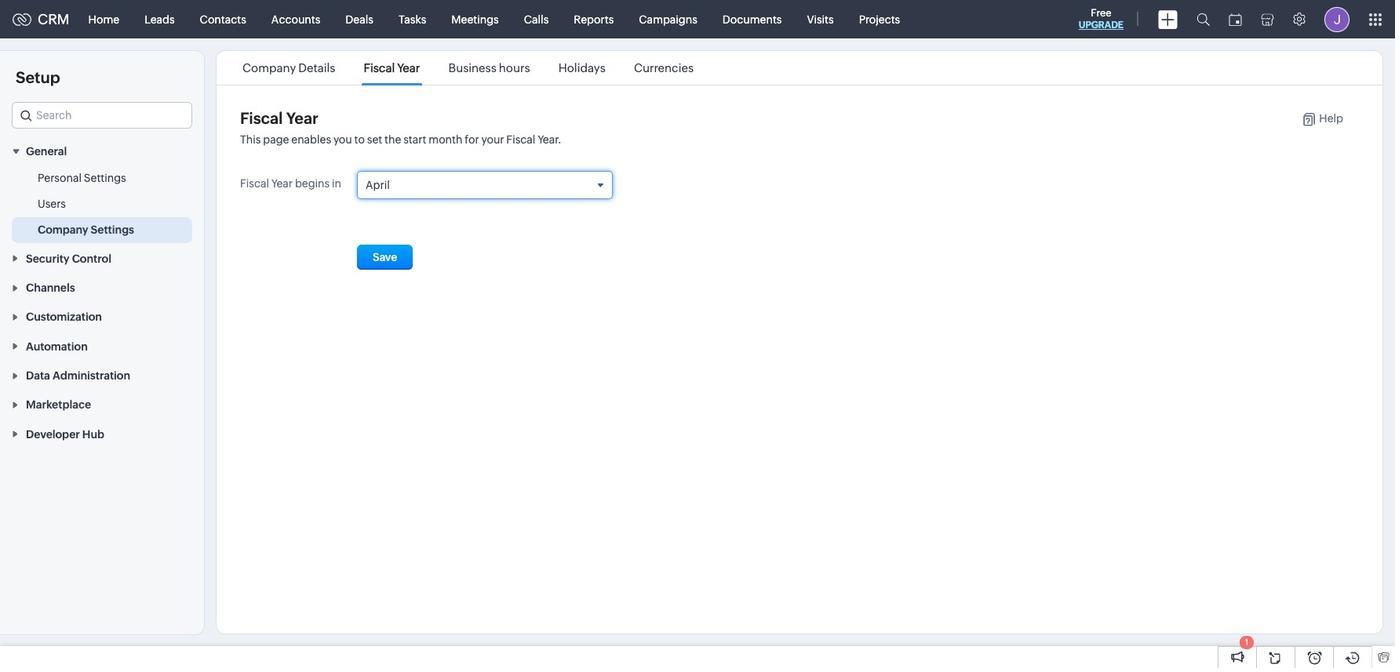 Task type: describe. For each thing, give the bounding box(es) containing it.
developer
[[26, 428, 80, 441]]

marketplace
[[26, 399, 91, 412]]

home
[[88, 13, 119, 26]]

search image
[[1197, 13, 1211, 26]]

reports link
[[562, 0, 627, 38]]

personal
[[38, 172, 82, 185]]

for
[[465, 133, 479, 146]]

April field
[[358, 172, 612, 199]]

company settings
[[38, 224, 134, 237]]

hub
[[82, 428, 104, 441]]

control
[[72, 253, 111, 265]]

upgrade
[[1079, 20, 1124, 31]]

meetings
[[452, 13, 499, 26]]

security control button
[[0, 244, 204, 273]]

year.
[[538, 133, 562, 146]]

meetings link
[[439, 0, 512, 38]]

data administration
[[26, 370, 130, 382]]

list containing company details
[[228, 51, 708, 85]]

automation button
[[0, 332, 204, 361]]

start
[[404, 133, 427, 146]]

page
[[263, 133, 289, 146]]

your
[[482, 133, 504, 146]]

customization
[[26, 311, 102, 324]]

settings for company settings
[[91, 224, 134, 237]]

this
[[240, 133, 261, 146]]

fiscal down deals
[[364, 61, 395, 75]]

projects link
[[847, 0, 913, 38]]

enables
[[291, 133, 331, 146]]

security control
[[26, 253, 111, 265]]

campaigns link
[[627, 0, 710, 38]]

deals
[[346, 13, 374, 26]]

fiscal up this at the left of the page
[[240, 109, 283, 127]]

documents link
[[710, 0, 795, 38]]

visits
[[807, 13, 834, 26]]

data administration button
[[0, 361, 204, 390]]

company details
[[243, 61, 336, 75]]

calendar image
[[1230, 13, 1243, 26]]

tasks
[[399, 13, 427, 26]]

free
[[1092, 7, 1112, 19]]

setup
[[16, 68, 60, 86]]

help link
[[1287, 112, 1344, 126]]

the
[[385, 133, 401, 146]]

automation
[[26, 341, 88, 353]]

accounts link
[[259, 0, 333, 38]]

business hours
[[449, 61, 530, 75]]

fiscal year begins in
[[240, 177, 342, 190]]

calls link
[[512, 0, 562, 38]]

help
[[1320, 112, 1344, 125]]

personal settings link
[[38, 171, 126, 186]]

company settings link
[[38, 222, 134, 238]]

home link
[[76, 0, 132, 38]]

search element
[[1188, 0, 1220, 38]]

leads
[[145, 13, 175, 26]]

logo image
[[13, 13, 31, 26]]

begins
[[295, 177, 330, 190]]

users
[[38, 198, 66, 211]]

april
[[366, 179, 390, 192]]

business
[[449, 61, 497, 75]]



Task type: locate. For each thing, give the bounding box(es) containing it.
create menu element
[[1149, 0, 1188, 38]]

contacts link
[[187, 0, 259, 38]]

company details link
[[240, 61, 338, 75]]

deals link
[[333, 0, 386, 38]]

holidays
[[559, 61, 606, 75]]

holidays link
[[556, 61, 608, 75]]

channels button
[[0, 273, 204, 302]]

general button
[[0, 137, 204, 166]]

administration
[[53, 370, 130, 382]]

year left begins at the left top of page
[[272, 177, 293, 190]]

fiscal
[[364, 61, 395, 75], [240, 109, 283, 127], [507, 133, 536, 146], [240, 177, 269, 190]]

documents
[[723, 13, 782, 26]]

0 vertical spatial settings
[[84, 172, 126, 185]]

create menu image
[[1159, 10, 1178, 29]]

1 vertical spatial year
[[286, 109, 319, 127]]

this page enables you to set the start month for your fiscal year.
[[240, 133, 562, 146]]

tasks link
[[386, 0, 439, 38]]

reports
[[574, 13, 614, 26]]

details
[[299, 61, 336, 75]]

fiscal down this at the left of the page
[[240, 177, 269, 190]]

1
[[1246, 638, 1249, 648]]

contacts
[[200, 13, 246, 26]]

company for company settings
[[38, 224, 88, 237]]

calls
[[524, 13, 549, 26]]

accounts
[[272, 13, 321, 26]]

1 horizontal spatial fiscal year
[[364, 61, 420, 75]]

None submit
[[357, 245, 413, 270]]

free upgrade
[[1079, 7, 1124, 31]]

crm link
[[13, 11, 70, 27]]

settings for personal settings
[[84, 172, 126, 185]]

data
[[26, 370, 50, 382]]

0 vertical spatial fiscal year
[[364, 61, 420, 75]]

currencies link
[[632, 61, 696, 75]]

fiscal year
[[364, 61, 420, 75], [240, 109, 319, 127]]

projects
[[859, 13, 901, 26]]

0 vertical spatial company
[[243, 61, 296, 75]]

None field
[[12, 102, 192, 129]]

hours
[[499, 61, 530, 75]]

company down users
[[38, 224, 88, 237]]

security
[[26, 253, 70, 265]]

0 horizontal spatial company
[[38, 224, 88, 237]]

settings up security control dropdown button
[[91, 224, 134, 237]]

users link
[[38, 197, 66, 212]]

you
[[334, 133, 352, 146]]

Search text field
[[13, 103, 192, 128]]

settings down general dropdown button
[[84, 172, 126, 185]]

company
[[243, 61, 296, 75], [38, 224, 88, 237]]

customization button
[[0, 302, 204, 332]]

set
[[367, 133, 383, 146]]

0 horizontal spatial fiscal year
[[240, 109, 319, 127]]

developer hub
[[26, 428, 104, 441]]

company for company details
[[243, 61, 296, 75]]

personal settings
[[38, 172, 126, 185]]

profile image
[[1325, 7, 1350, 32]]

company left the details at the top left
[[243, 61, 296, 75]]

fiscal year link
[[362, 61, 423, 75]]

year up enables
[[286, 109, 319, 127]]

company inside general "region"
[[38, 224, 88, 237]]

0 vertical spatial year
[[397, 61, 420, 75]]

profile element
[[1316, 0, 1360, 38]]

year down tasks link
[[397, 61, 420, 75]]

year
[[397, 61, 420, 75], [286, 109, 319, 127], [272, 177, 293, 190]]

1 vertical spatial settings
[[91, 224, 134, 237]]

list
[[228, 51, 708, 85]]

1 horizontal spatial company
[[243, 61, 296, 75]]

fiscal right your
[[507, 133, 536, 146]]

leads link
[[132, 0, 187, 38]]

business hours link
[[446, 61, 533, 75]]

developer hub button
[[0, 420, 204, 449]]

marketplace button
[[0, 390, 204, 420]]

crm
[[38, 11, 70, 27]]

campaigns
[[639, 13, 698, 26]]

general
[[26, 146, 67, 158]]

settings
[[84, 172, 126, 185], [91, 224, 134, 237]]

currencies
[[634, 61, 694, 75]]

fiscal year up page
[[240, 109, 319, 127]]

1 vertical spatial company
[[38, 224, 88, 237]]

fiscal year down tasks link
[[364, 61, 420, 75]]

month
[[429, 133, 463, 146]]

general region
[[0, 166, 204, 244]]

to
[[355, 133, 365, 146]]

2 vertical spatial year
[[272, 177, 293, 190]]

in
[[332, 177, 342, 190]]

visits link
[[795, 0, 847, 38]]

channels
[[26, 282, 75, 294]]

1 vertical spatial fiscal year
[[240, 109, 319, 127]]



Task type: vqa. For each thing, say whether or not it's contained in the screenshot.
accounts link
yes



